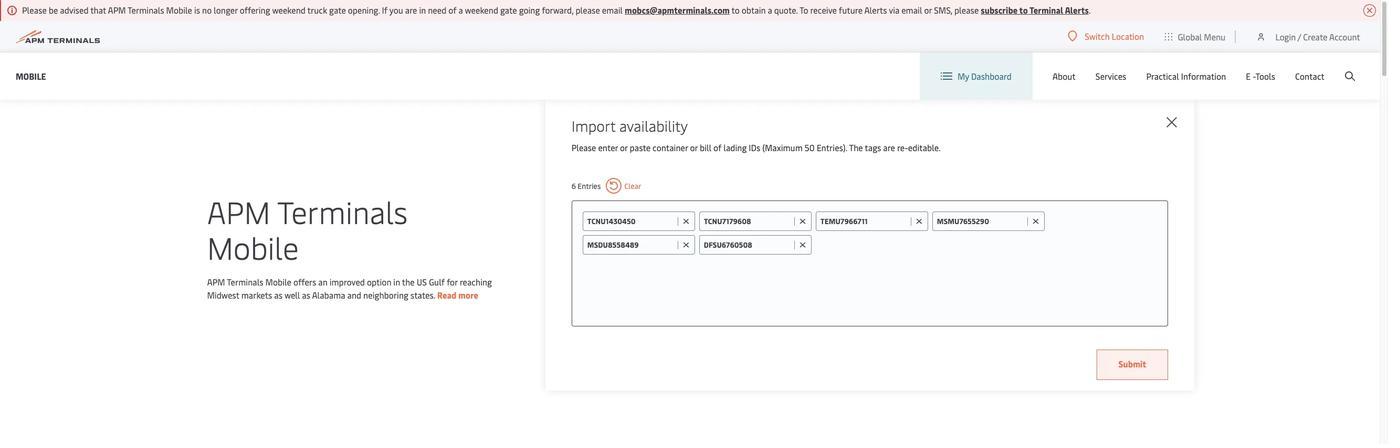 Task type: vqa. For each thing, say whether or not it's contained in the screenshot.
6 Entries
yes



Task type: describe. For each thing, give the bounding box(es) containing it.
Type or paste your IDs here text field
[[816, 235, 1157, 254]]

clear button
[[606, 178, 641, 194]]

well
[[285, 289, 300, 301]]

account
[[1330, 31, 1361, 42]]

bill
[[700, 142, 712, 153]]

2 email from the left
[[902, 4, 922, 16]]

read more link
[[437, 289, 478, 301]]

in inside apm terminals mobile offers an improved option in the us gulf for reaching midwest markets as well as alabama and neighboring states.
[[394, 276, 400, 288]]

login / create account link
[[1256, 21, 1361, 52]]

please for please enter or paste container or bill of lading ids (maximum 50 entries). the tags are re-editable.
[[572, 142, 596, 153]]

mobile secondary image
[[258, 267, 442, 425]]

0 vertical spatial apm
[[108, 4, 126, 16]]

offers
[[294, 276, 316, 288]]

please be advised that apm terminals mobile is no longer offering weekend truck gate opening. if you are in need of a weekend gate going forward, please email mobcs@apmterminals.com to obtain a quote. to receive future alerts via email or sms, please subscribe to terminal alerts .
[[22, 4, 1091, 16]]

(maximum
[[763, 142, 803, 153]]

offering
[[240, 4, 270, 16]]

import availability
[[572, 116, 688, 135]]

e -tools button
[[1246, 53, 1276, 100]]

1 vertical spatial of
[[714, 142, 722, 153]]

no
[[202, 4, 212, 16]]

lading
[[724, 142, 747, 153]]

editable.
[[908, 142, 941, 153]]

submit button
[[1097, 350, 1168, 380]]

forward,
[[542, 4, 574, 16]]

switch
[[1085, 30, 1110, 42]]

container
[[653, 142, 688, 153]]

global menu button
[[1155, 21, 1236, 52]]

practical information
[[1147, 70, 1226, 82]]

1 please from the left
[[576, 4, 600, 16]]

0 horizontal spatial of
[[449, 4, 457, 16]]

create
[[1304, 31, 1328, 42]]

an
[[318, 276, 328, 288]]

2 as from the left
[[302, 289, 310, 301]]

mobile inside apm terminals mobile offers an improved option in the us gulf for reaching midwest markets as well as alabama and neighboring states.
[[265, 276, 291, 288]]

1 horizontal spatial are
[[883, 142, 895, 153]]

1 a from the left
[[459, 4, 463, 16]]

and
[[347, 289, 361, 301]]

apm terminals mobile offers an improved option in the us gulf for reaching midwest markets as well as alabama and neighboring states.
[[207, 276, 492, 301]]

0 horizontal spatial or
[[620, 142, 628, 153]]

close alert image
[[1364, 4, 1376, 17]]

2 gate from the left
[[500, 4, 517, 16]]

future
[[839, 4, 863, 16]]

my dashboard
[[958, 70, 1012, 82]]

need
[[428, 4, 447, 16]]

1 to from the left
[[732, 4, 740, 16]]

.
[[1089, 4, 1091, 16]]

clear
[[625, 181, 641, 191]]

tools
[[1256, 70, 1276, 82]]

2 to from the left
[[1020, 4, 1028, 16]]

read
[[437, 289, 457, 301]]

ids
[[749, 142, 761, 153]]

1 alerts from the left
[[865, 4, 887, 16]]

apm for apm terminals mobile
[[207, 191, 270, 232]]

advised
[[60, 4, 89, 16]]

sms,
[[934, 4, 953, 16]]

entries).
[[817, 142, 848, 153]]

quote. to
[[774, 4, 809, 16]]

via
[[889, 4, 900, 16]]

please for please be advised that apm terminals mobile is no longer offering weekend truck gate opening. if you are in need of a weekend gate going forward, please email mobcs@apmterminals.com to obtain a quote. to receive future alerts via email or sms, please subscribe to terminal alerts .
[[22, 4, 47, 16]]

practical
[[1147, 70, 1179, 82]]

services button
[[1096, 53, 1127, 100]]

1 as from the left
[[274, 289, 283, 301]]

markets
[[241, 289, 272, 301]]

location
[[1112, 30, 1145, 42]]

my dashboard button
[[941, 53, 1012, 100]]

option
[[367, 276, 391, 288]]

mobcs@apmterminals.com
[[625, 4, 730, 16]]

login / create account
[[1276, 31, 1361, 42]]

global menu
[[1178, 31, 1226, 42]]

improved
[[330, 276, 365, 288]]

is
[[194, 4, 200, 16]]

you
[[390, 4, 403, 16]]

practical information button
[[1147, 53, 1226, 100]]

opening.
[[348, 4, 380, 16]]

mobile inside apm terminals mobile
[[207, 226, 299, 268]]

longer
[[214, 4, 238, 16]]

1 horizontal spatial in
[[419, 4, 426, 16]]

/
[[1298, 31, 1302, 42]]

0 horizontal spatial terminals
[[128, 4, 164, 16]]



Task type: locate. For each thing, give the bounding box(es) containing it.
terminals inside apm terminals mobile offers an improved option in the us gulf for reaching midwest markets as well as alabama and neighboring states.
[[227, 276, 263, 288]]

terminals
[[128, 4, 164, 16], [277, 191, 408, 232], [227, 276, 263, 288]]

subscribe
[[981, 4, 1018, 16]]

1 horizontal spatial gate
[[500, 4, 517, 16]]

1 horizontal spatial to
[[1020, 4, 1028, 16]]

1 horizontal spatial weekend
[[465, 4, 498, 16]]

6
[[572, 181, 576, 191]]

subscribe to terminal alerts link
[[981, 4, 1089, 16]]

us
[[417, 276, 427, 288]]

1 horizontal spatial email
[[902, 4, 922, 16]]

1 email from the left
[[602, 4, 623, 16]]

weekend left truck
[[272, 4, 306, 16]]

1 gate from the left
[[329, 4, 346, 16]]

2 please from the left
[[955, 4, 979, 16]]

a right need
[[459, 4, 463, 16]]

availability
[[620, 116, 688, 135]]

0 vertical spatial of
[[449, 4, 457, 16]]

weekend right need
[[465, 4, 498, 16]]

are left re-
[[883, 142, 895, 153]]

2 vertical spatial apm
[[207, 276, 225, 288]]

1 horizontal spatial as
[[302, 289, 310, 301]]

0 horizontal spatial weekend
[[272, 4, 306, 16]]

to left terminal
[[1020, 4, 1028, 16]]

switch location button
[[1068, 30, 1145, 42]]

login
[[1276, 31, 1296, 42]]

as down the offers
[[302, 289, 310, 301]]

0 horizontal spatial gate
[[329, 4, 346, 16]]

as left the well
[[274, 289, 283, 301]]

reaching
[[460, 276, 492, 288]]

0 horizontal spatial are
[[405, 4, 417, 16]]

dashboard
[[971, 70, 1012, 82]]

0 horizontal spatial please
[[576, 4, 600, 16]]

1 vertical spatial in
[[394, 276, 400, 288]]

apm terminals mobile
[[207, 191, 408, 268]]

enter
[[598, 142, 618, 153]]

in
[[419, 4, 426, 16], [394, 276, 400, 288]]

import
[[572, 116, 616, 135]]

alerts
[[865, 4, 887, 16], [1065, 4, 1089, 16]]

be
[[49, 4, 58, 16]]

about
[[1053, 70, 1076, 82]]

tags
[[865, 142, 881, 153]]

a right obtain
[[768, 4, 772, 16]]

receive
[[811, 4, 837, 16]]

or right the enter
[[620, 142, 628, 153]]

1 horizontal spatial entered id text field
[[704, 240, 792, 250]]

mobile link
[[16, 70, 46, 83]]

terminals for apm terminals mobile
[[277, 191, 408, 232]]

terminals inside apm terminals mobile
[[277, 191, 408, 232]]

1 horizontal spatial please
[[955, 4, 979, 16]]

1 vertical spatial entered id text field
[[704, 240, 792, 250]]

alerts right terminal
[[1065, 4, 1089, 16]]

submit
[[1119, 358, 1147, 370]]

entries
[[578, 181, 601, 191]]

please enter or paste container or bill of lading ids (maximum 50 entries). the tags are re-editable.
[[572, 142, 941, 153]]

2 alerts from the left
[[1065, 4, 1089, 16]]

or left bill
[[690, 142, 698, 153]]

please
[[576, 4, 600, 16], [955, 4, 979, 16]]

0 horizontal spatial in
[[394, 276, 400, 288]]

midwest
[[207, 289, 239, 301]]

or left sms,
[[925, 4, 932, 16]]

about button
[[1053, 53, 1076, 100]]

0 vertical spatial terminals
[[128, 4, 164, 16]]

Entered ID text field
[[587, 216, 675, 226], [704, 240, 792, 250]]

1 horizontal spatial please
[[572, 142, 596, 153]]

switch location
[[1085, 30, 1145, 42]]

global
[[1178, 31, 1202, 42]]

e -tools
[[1246, 70, 1276, 82]]

please left be
[[22, 4, 47, 16]]

in left need
[[419, 4, 426, 16]]

0 vertical spatial please
[[22, 4, 47, 16]]

1 horizontal spatial or
[[690, 142, 698, 153]]

gate right truck
[[329, 4, 346, 16]]

terminal
[[1030, 4, 1064, 16]]

6 entries
[[572, 181, 601, 191]]

apm for apm terminals mobile offers an improved option in the us gulf for reaching midwest markets as well as alabama and neighboring states.
[[207, 276, 225, 288]]

1 horizontal spatial of
[[714, 142, 722, 153]]

e
[[1246, 70, 1251, 82]]

to left obtain
[[732, 4, 740, 16]]

my
[[958, 70, 969, 82]]

mobcs@apmterminals.com link
[[625, 4, 730, 16]]

neighboring
[[363, 289, 409, 301]]

information
[[1181, 70, 1226, 82]]

more
[[458, 289, 478, 301]]

email
[[602, 4, 623, 16], [902, 4, 922, 16]]

0 vertical spatial entered id text field
[[587, 216, 675, 226]]

the
[[849, 142, 863, 153]]

in left 'the'
[[394, 276, 400, 288]]

2 horizontal spatial terminals
[[277, 191, 408, 232]]

apm inside apm terminals mobile offers an improved option in the us gulf for reaching midwest markets as well as alabama and neighboring states.
[[207, 276, 225, 288]]

2 horizontal spatial or
[[925, 4, 932, 16]]

0 horizontal spatial to
[[732, 4, 740, 16]]

0 horizontal spatial a
[[459, 4, 463, 16]]

1 vertical spatial are
[[883, 142, 895, 153]]

1 weekend from the left
[[272, 4, 306, 16]]

apm
[[108, 4, 126, 16], [207, 191, 270, 232], [207, 276, 225, 288]]

1 vertical spatial apm
[[207, 191, 270, 232]]

to
[[732, 4, 740, 16], [1020, 4, 1028, 16]]

contact button
[[1296, 53, 1325, 100]]

1 vertical spatial terminals
[[277, 191, 408, 232]]

Entered ID text field
[[704, 216, 792, 226], [821, 216, 908, 226], [937, 216, 1025, 226], [587, 240, 675, 250]]

going
[[519, 4, 540, 16]]

truck
[[307, 4, 327, 16]]

if
[[382, 4, 388, 16]]

paste
[[630, 142, 651, 153]]

the
[[402, 276, 415, 288]]

2 a from the left
[[768, 4, 772, 16]]

for
[[447, 276, 458, 288]]

that
[[90, 4, 106, 16]]

please right sms,
[[955, 4, 979, 16]]

please down import
[[572, 142, 596, 153]]

of right bill
[[714, 142, 722, 153]]

or
[[925, 4, 932, 16], [620, 142, 628, 153], [690, 142, 698, 153]]

alerts left via
[[865, 4, 887, 16]]

50
[[805, 142, 815, 153]]

1 horizontal spatial alerts
[[1065, 4, 1089, 16]]

0 horizontal spatial as
[[274, 289, 283, 301]]

services
[[1096, 70, 1127, 82]]

-
[[1253, 70, 1256, 82]]

mobile
[[166, 4, 192, 16], [16, 70, 46, 82], [207, 226, 299, 268], [265, 276, 291, 288]]

gate
[[329, 4, 346, 16], [500, 4, 517, 16]]

1 horizontal spatial terminals
[[227, 276, 263, 288]]

0 vertical spatial are
[[405, 4, 417, 16]]

2 weekend from the left
[[465, 4, 498, 16]]

re-
[[897, 142, 908, 153]]

1 vertical spatial please
[[572, 142, 596, 153]]

0 horizontal spatial please
[[22, 4, 47, 16]]

0 horizontal spatial email
[[602, 4, 623, 16]]

are right "you"
[[405, 4, 417, 16]]

menu
[[1204, 31, 1226, 42]]

alabama
[[312, 289, 345, 301]]

of
[[449, 4, 457, 16], [714, 142, 722, 153]]

0 horizontal spatial alerts
[[865, 4, 887, 16]]

0 vertical spatial in
[[419, 4, 426, 16]]

gate left going on the left top
[[500, 4, 517, 16]]

2 vertical spatial terminals
[[227, 276, 263, 288]]

read more
[[437, 289, 478, 301]]

states.
[[411, 289, 435, 301]]

obtain
[[742, 4, 766, 16]]

please right the forward,
[[576, 4, 600, 16]]

terminals for apm terminals mobile offers an improved option in the us gulf for reaching midwest markets as well as alabama and neighboring states.
[[227, 276, 263, 288]]

1 horizontal spatial a
[[768, 4, 772, 16]]

apm inside apm terminals mobile
[[207, 191, 270, 232]]

gulf
[[429, 276, 445, 288]]

of right need
[[449, 4, 457, 16]]

a
[[459, 4, 463, 16], [768, 4, 772, 16]]

0 horizontal spatial entered id text field
[[587, 216, 675, 226]]



